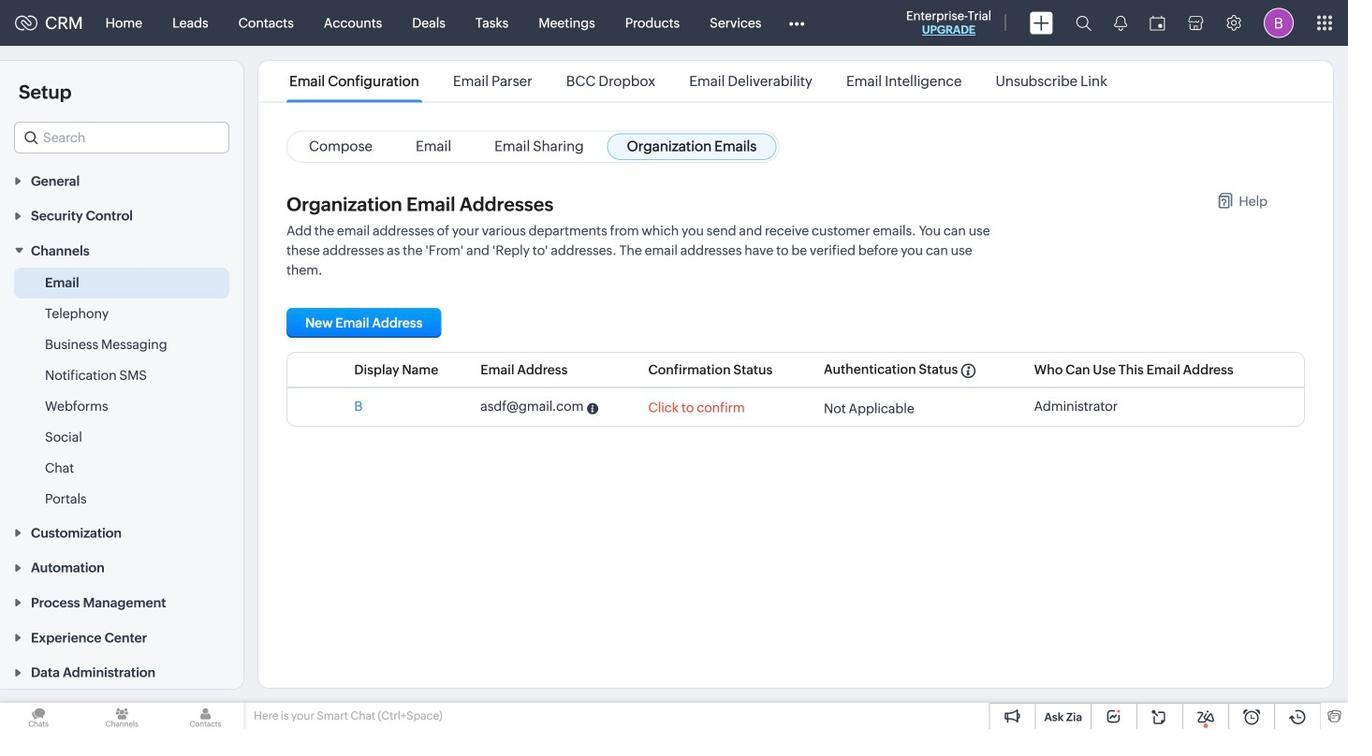 Task type: locate. For each thing, give the bounding box(es) containing it.
create menu image
[[1030, 12, 1053, 34]]

profile image
[[1264, 8, 1294, 38]]

search image
[[1076, 15, 1092, 31]]

profile element
[[1253, 0, 1305, 45]]

list
[[272, 61, 1124, 102]]

region
[[0, 268, 243, 515]]

search element
[[1064, 0, 1103, 46]]

None field
[[14, 122, 229, 154]]

calendar image
[[1150, 15, 1166, 30]]

chats image
[[0, 703, 77, 729]]



Task type: describe. For each thing, give the bounding box(es) containing it.
channels image
[[84, 703, 160, 729]]

logo image
[[15, 15, 37, 30]]

signals image
[[1114, 15, 1127, 31]]

create menu element
[[1019, 0, 1064, 45]]

signals element
[[1103, 0, 1138, 46]]

contacts image
[[167, 703, 244, 729]]

Search text field
[[15, 123, 228, 153]]

Other Modules field
[[776, 8, 817, 38]]



Task type: vqa. For each thing, say whether or not it's contained in the screenshot.
chats image
yes



